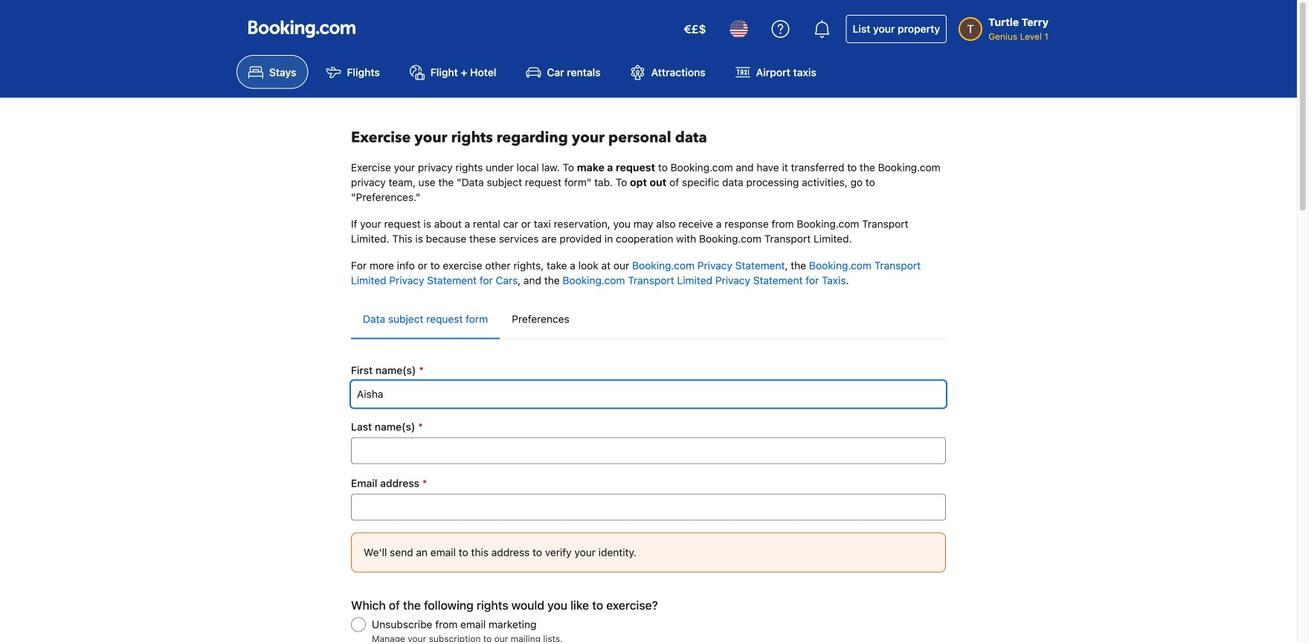 Task type: vqa. For each thing, say whether or not it's contained in the screenshot.
tab list
yes



Task type: describe. For each thing, give the bounding box(es) containing it.
booking.com online hotel reservations image
[[248, 20, 356, 38]]



Task type: locate. For each thing, give the bounding box(es) containing it.
None field
[[351, 381, 946, 408], [351, 438, 946, 464], [351, 381, 946, 408], [351, 438, 946, 464]]

None email field
[[351, 494, 946, 521]]

tab list
[[351, 300, 946, 340]]



